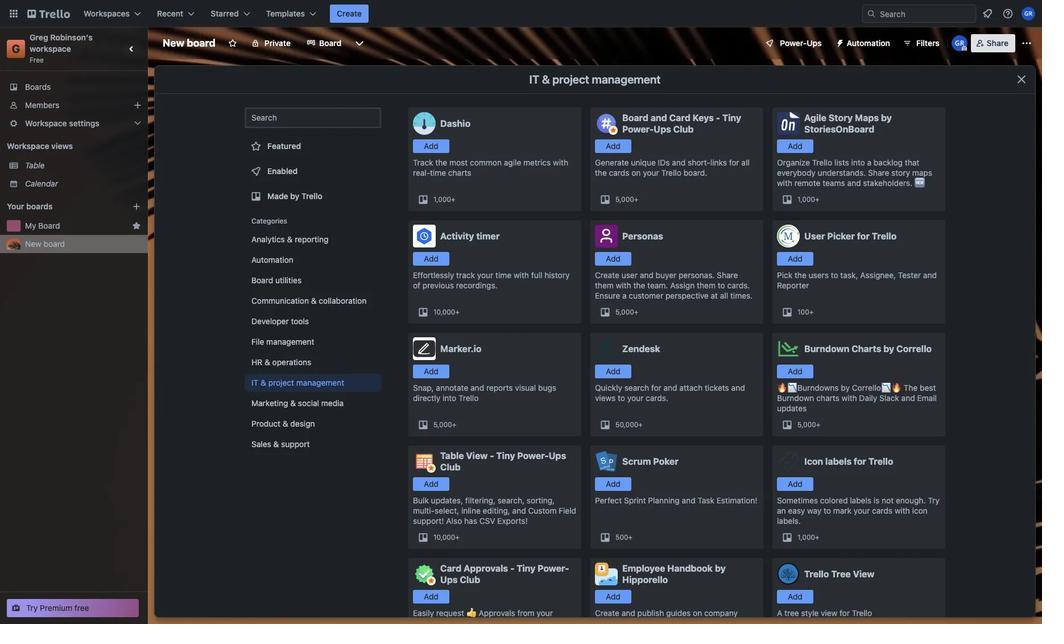 Task type: locate. For each thing, give the bounding box(es) containing it.
charts down 🔥📉burndowns
[[817, 393, 840, 403]]

0 horizontal spatial table
[[25, 160, 45, 170]]

1,000 + up activity
[[434, 195, 456, 204]]

and inside generate unique ids and short-links for all the cards on your trello board.
[[672, 158, 686, 167]]

cards.
[[728, 281, 750, 290], [646, 393, 669, 403]]

1 vertical spatial into
[[443, 393, 457, 403]]

add for board and card keys - tiny power-ups club
[[606, 141, 621, 151]]

charts
[[448, 168, 471, 178], [817, 393, 840, 403]]

2 vertical spatial club
[[460, 575, 480, 585]]

0 horizontal spatial time
[[430, 168, 446, 178]]

create inside 'create user and buyer personas. share them with the team. assign them to cards. ensure a customer perspective at all times.'
[[595, 270, 620, 280]]

picker
[[828, 231, 855, 241]]

add button up effortlessly at the left top
[[413, 252, 450, 266]]

add button for dashio
[[413, 139, 450, 153]]

create up customize views image
[[337, 9, 362, 18]]

1 horizontal spatial time
[[496, 270, 512, 280]]

starred icon image
[[132, 221, 141, 230]]

add for scrum poker
[[606, 479, 621, 489]]

add up easily
[[424, 592, 439, 601]]

- inside table view - tiny power-ups club
[[490, 451, 494, 461]]

time up recordings.
[[496, 270, 512, 280]]

10,000 for table view - tiny power-ups club
[[434, 533, 455, 542]]

updates,
[[431, 496, 463, 505]]

1 horizontal spatial tiny
[[517, 563, 536, 574]]

0 vertical spatial views
[[51, 141, 73, 151]]

1 vertical spatial card
[[440, 563, 462, 574]]

1 vertical spatial burndown
[[777, 393, 815, 403]]

with inside sometimes colored labels is not enough. try an easy way to mark your cards with icon labels.
[[895, 506, 910, 516]]

1 horizontal spatial a
[[697, 619, 701, 624]]

tiny up the from
[[517, 563, 536, 574]]

1 vertical spatial approvals
[[479, 608, 515, 618]]

handbook
[[668, 563, 713, 574]]

ups up request
[[440, 575, 458, 585]]

2 vertical spatial management
[[296, 378, 344, 388]]

add button up easily
[[413, 590, 450, 604]]

create inside create button
[[337, 9, 362, 18]]

add button for personas
[[595, 252, 632, 266]]

workspace down members
[[25, 118, 67, 128]]

10,000 down also
[[434, 533, 455, 542]]

show menu image
[[1021, 38, 1033, 49]]

corrello📉🔥
[[852, 383, 902, 393]]

communication & collaboration
[[252, 296, 367, 306]]

1 vertical spatial 10,000 +
[[434, 533, 460, 542]]

trello right view
[[852, 608, 872, 618]]

and up team.
[[640, 270, 654, 280]]

1,000 + for agile story maps by storiesonboard
[[798, 195, 820, 204]]

cards down generate
[[609, 168, 630, 178]]

a right the ensure
[[623, 291, 627, 300]]

and inside bulk updates, filtering, search, sorting, multi-select, inline editing, and custom field support! also has csv exports!
[[513, 506, 526, 516]]

5,000 + down customer
[[616, 308, 639, 316]]

add button for card approvals - tiny power- ups club
[[413, 590, 450, 604]]

add button up perfect
[[595, 477, 632, 491]]

most
[[450, 158, 468, 167]]

0 vertical spatial management
[[592, 73, 661, 86]]

daily
[[859, 393, 878, 403]]

collaboration
[[319, 296, 367, 306]]

labels left the is
[[850, 496, 872, 505]]

sm image
[[831, 34, 847, 50]]

0 horizontal spatial all
[[720, 291, 728, 300]]

board inside board and card keys - tiny power-ups club
[[623, 113, 649, 123]]

0 vertical spatial 10,000
[[434, 308, 455, 316]]

scrum poker
[[623, 456, 679, 467]]

club inside card approvals - tiny power- ups club
[[460, 575, 480, 585]]

approvals inside card approvals - tiny power- ups club
[[464, 563, 508, 574]]

on down "unique"
[[632, 168, 641, 178]]

1 vertical spatial views
[[595, 393, 616, 403]]

try left the premium
[[26, 603, 38, 613]]

greg
[[30, 32, 48, 42]]

0 horizontal spatial into
[[443, 393, 457, 403]]

into inside snap, annotate and reports visual bugs directly into trello
[[443, 393, 457, 403]]

50,000 +
[[616, 421, 643, 429]]

them up the ensure
[[595, 281, 614, 290]]

and right 'ids'
[[672, 158, 686, 167]]

activity
[[440, 231, 474, 241]]

0 vertical spatial cards
[[609, 168, 630, 178]]

0 horizontal spatial -
[[490, 451, 494, 461]]

to inside pick the users to task, assignee, tester and reporter
[[831, 270, 839, 280]]

or
[[453, 619, 461, 624]]

and inside the easily request 👍 approvals from your coworkers or clients on trello and keep wor
[[523, 619, 536, 624]]

- inside board and card keys - tiny power-ups club
[[716, 113, 720, 123]]

0 vertical spatial board
[[187, 37, 216, 49]]

5,000 down generate
[[616, 195, 634, 204]]

club inside table view - tiny power-ups club
[[440, 462, 461, 472]]

workspace inside popup button
[[25, 118, 67, 128]]

1 vertical spatial club
[[440, 462, 461, 472]]

5,000 + for board and card keys - tiny power-ups club
[[616, 195, 639, 204]]

cards inside generate unique ids and short-links for all the cards on your trello board.
[[609, 168, 630, 178]]

0 horizontal spatial cards.
[[646, 393, 669, 403]]

all inside generate unique ids and short-links for all the cards on your trello board.
[[742, 158, 750, 167]]

into right lists
[[852, 158, 865, 167]]

sorting,
[[527, 496, 555, 505]]

add up quickly
[[606, 366, 621, 376]]

ups up "sorting,"
[[549, 451, 566, 461]]

the down generate
[[595, 168, 607, 178]]

card inside card approvals - tiny power- ups club
[[440, 563, 462, 574]]

1 vertical spatial charts
[[817, 393, 840, 403]]

to left task,
[[831, 270, 839, 280]]

and inside board and card keys - tiny power-ups club
[[651, 113, 667, 123]]

5,000 + down updates
[[798, 421, 821, 429]]

trello down 'ids'
[[662, 168, 682, 178]]

add for trello tree view
[[788, 592, 803, 601]]

share up the stakeholders.
[[868, 168, 890, 178]]

add button for zendesk
[[595, 365, 632, 378]]

1 vertical spatial it
[[252, 378, 259, 388]]

0 horizontal spatial try
[[26, 603, 38, 613]]

0 horizontal spatial tiny
[[496, 451, 515, 461]]

0 vertical spatial club
[[674, 124, 694, 134]]

for right search on the right bottom
[[651, 383, 662, 393]]

1 vertical spatial new
[[25, 239, 41, 249]]

board for board
[[319, 38, 342, 48]]

ups inside card approvals - tiny power- ups club
[[440, 575, 458, 585]]

easy
[[788, 506, 805, 516]]

automation inside button
[[847, 38, 890, 48]]

+ down way
[[815, 533, 820, 542]]

1 vertical spatial table
[[440, 451, 464, 461]]

1 vertical spatial a
[[623, 291, 627, 300]]

add up snap,
[[424, 366, 439, 376]]

your down "unique"
[[643, 168, 659, 178]]

add button for employee handbook by hipporello
[[595, 590, 632, 604]]

share up the at
[[717, 270, 738, 280]]

1 vertical spatial -
[[490, 451, 494, 461]]

developer tools link
[[245, 312, 381, 331]]

with inside 'create user and buyer personas. share them with the team. assign them to cards. ensure a customer perspective at all times.'
[[616, 281, 631, 290]]

add up the policies
[[606, 592, 621, 601]]

+ for icon labels for trello
[[815, 533, 820, 542]]

with inside the 🔥📉burndowns by corrello📉🔥 the best burndown charts with daily slack and email updates
[[842, 393, 857, 403]]

2 10,000 from the top
[[434, 533, 455, 542]]

select,
[[435, 506, 459, 516]]

2 vertical spatial a
[[697, 619, 701, 624]]

0 vertical spatial table
[[25, 160, 45, 170]]

1 10,000 from the top
[[434, 308, 455, 316]]

create
[[337, 9, 362, 18], [595, 270, 620, 280], [595, 608, 620, 618]]

power- inside card approvals - tiny power- ups club
[[538, 563, 569, 574]]

cards. up times.
[[728, 281, 750, 290]]

tiny inside board and card keys - tiny power-ups club
[[723, 113, 741, 123]]

1 horizontal spatial -
[[510, 563, 515, 574]]

ups
[[807, 38, 822, 48], [654, 124, 671, 134], [549, 451, 566, 461], [440, 575, 458, 585]]

your inside the easily request 👍 approvals from your coworkers or clients on trello and keep wor
[[537, 608, 553, 618]]

add up the ensure
[[606, 254, 621, 263]]

burndown left charts
[[805, 344, 850, 354]]

1 horizontal spatial project
[[553, 73, 590, 86]]

pick
[[777, 270, 793, 280]]

cards. inside 'create user and buyer personas. share them with the team. assign them to cards. ensure a customer perspective at all times.'
[[728, 281, 750, 290]]

cards inside sometimes colored labels is not enough. try an easy way to mark your cards with icon labels.
[[872, 506, 893, 516]]

on down guides
[[685, 619, 694, 624]]

planning
[[648, 496, 680, 505]]

editing,
[[483, 506, 510, 516]]

trello up 'assignee,'
[[872, 231, 897, 241]]

0 vertical spatial view
[[466, 451, 488, 461]]

add button up the user
[[595, 252, 632, 266]]

boards link
[[0, 78, 148, 96]]

1 vertical spatial cards
[[872, 506, 893, 516]]

board down the my board
[[44, 239, 65, 249]]

0 vertical spatial a
[[868, 158, 872, 167]]

workspace
[[25, 118, 67, 128], [7, 141, 49, 151]]

5,000 +
[[616, 195, 639, 204], [616, 308, 639, 316], [434, 421, 457, 429], [798, 421, 821, 429]]

add button for marker.io
[[413, 365, 450, 378]]

social
[[298, 398, 319, 408]]

the up reporter
[[795, 270, 807, 280]]

workspace for workspace views
[[7, 141, 49, 151]]

reporting
[[295, 234, 329, 244]]

power- up "sorting,"
[[517, 451, 549, 461]]

board inside button
[[38, 221, 60, 230]]

and left "keys"
[[651, 113, 667, 123]]

try inside try premium free button
[[26, 603, 38, 613]]

0 vertical spatial charts
[[448, 168, 471, 178]]

snap,
[[413, 383, 434, 393]]

5,000 down directly
[[434, 421, 452, 429]]

try inside sometimes colored labels is not enough. try an easy way to mark your cards with icon labels.
[[928, 496, 940, 505]]

board and card keys - tiny power-ups club
[[623, 113, 741, 134]]

to inside sometimes colored labels is not enough. try an easy way to mark your cards with icon labels.
[[824, 506, 831, 516]]

add button for user picker for trello
[[777, 252, 814, 266]]

& for it & project management link
[[261, 378, 266, 388]]

create up the policies
[[595, 608, 620, 618]]

open information menu image
[[1003, 8, 1014, 19]]

trello down the from
[[500, 619, 520, 624]]

automation
[[847, 38, 890, 48], [252, 255, 294, 265]]

create for employee handbook by hipporello
[[595, 608, 620, 618]]

tiny right "keys"
[[723, 113, 741, 123]]

1 vertical spatial management
[[266, 337, 314, 347]]

assign
[[670, 281, 695, 290]]

1 vertical spatial try
[[26, 603, 38, 613]]

add button for scrum poker
[[595, 477, 632, 491]]

1,000 + down labels.
[[798, 533, 820, 542]]

sales
[[252, 439, 271, 449]]

to inside quickly search for and attach tickets and views to your cards.
[[618, 393, 625, 403]]

enough.
[[896, 496, 926, 505]]

0 vertical spatial -
[[716, 113, 720, 123]]

greg robinson (gregrobinson96) image
[[952, 35, 968, 51]]

file management link
[[245, 333, 381, 351]]

my
[[25, 221, 36, 230]]

1 vertical spatial labels
[[850, 496, 872, 505]]

+ for burndown charts by corrello
[[816, 421, 821, 429]]

- right "keys"
[[716, 113, 720, 123]]

1 vertical spatial workspace
[[7, 141, 49, 151]]

on right the clients
[[489, 619, 498, 624]]

add button for trello tree view
[[777, 590, 814, 604]]

hr & operations
[[252, 357, 311, 367]]

2 horizontal spatial tiny
[[723, 113, 741, 123]]

tiny
[[723, 113, 741, 123], [496, 451, 515, 461], [517, 563, 536, 574]]

add up track
[[424, 141, 439, 151]]

add up the tree
[[788, 592, 803, 601]]

add
[[424, 141, 439, 151], [606, 141, 621, 151], [788, 141, 803, 151], [424, 254, 439, 263], [606, 254, 621, 263], [788, 254, 803, 263], [424, 366, 439, 376], [606, 366, 621, 376], [788, 366, 803, 376], [424, 479, 439, 489], [606, 479, 621, 489], [788, 479, 803, 489], [424, 592, 439, 601], [606, 592, 621, 601], [788, 592, 803, 601]]

your boards with 2 items element
[[7, 200, 115, 213]]

and left "attach"
[[664, 383, 678, 393]]

members link
[[0, 96, 148, 114]]

0 vertical spatial tiny
[[723, 113, 741, 123]]

2 vertical spatial share
[[717, 270, 738, 280]]

power- inside power-ups button
[[780, 38, 807, 48]]

with down the user
[[616, 281, 631, 290]]

0 vertical spatial it
[[530, 73, 540, 86]]

hr
[[252, 357, 262, 367]]

views
[[51, 141, 73, 151], [595, 393, 616, 403]]

charts inside "track the most common agile metrics with real-time charts"
[[448, 168, 471, 178]]

board right "my"
[[38, 221, 60, 230]]

for inside quickly search for and attach tickets and views to your cards.
[[651, 383, 662, 393]]

publish
[[638, 608, 664, 618]]

boards
[[26, 201, 53, 211]]

of
[[413, 281, 421, 290]]

a inside organize trello lists into a backlog that everybody understands. share story maps with remote teams and stakeholders. 🆕
[[868, 158, 872, 167]]

0 vertical spatial all
[[742, 158, 750, 167]]

club for table view - tiny power-ups club
[[440, 462, 461, 472]]

5,000 down updates
[[798, 421, 816, 429]]

& for marketing & social media link
[[290, 398, 296, 408]]

0 vertical spatial cards.
[[728, 281, 750, 290]]

on inside generate unique ids and short-links for all the cards on your trello board.
[[632, 168, 641, 178]]

0 vertical spatial new board
[[163, 37, 216, 49]]

email
[[918, 393, 937, 403]]

1 horizontal spatial board
[[187, 37, 216, 49]]

1 vertical spatial all
[[720, 291, 728, 300]]

filters
[[917, 38, 940, 48]]

communication & collaboration link
[[245, 292, 381, 310]]

0 vertical spatial share
[[987, 38, 1009, 48]]

your right mark
[[854, 506, 870, 516]]

1 horizontal spatial all
[[742, 158, 750, 167]]

switch to… image
[[8, 8, 19, 19]]

card inside board and card keys - tiny power-ups club
[[670, 113, 691, 123]]

5,000 for marker.io
[[434, 421, 452, 429]]

from
[[518, 608, 535, 618]]

trello down the annotate
[[459, 393, 479, 403]]

by right handbook
[[715, 563, 726, 574]]

primary element
[[0, 0, 1042, 27]]

a
[[868, 158, 872, 167], [623, 291, 627, 300], [697, 619, 701, 624]]

by inside agile story maps by storiesonboard
[[881, 113, 892, 123]]

club up 👍
[[460, 575, 480, 585]]

approvals up 👍
[[464, 563, 508, 574]]

add for card approvals - tiny power- ups club
[[424, 592, 439, 601]]

board left utilities
[[252, 275, 273, 285]]

and down the from
[[523, 619, 536, 624]]

1 horizontal spatial new board
[[163, 37, 216, 49]]

views down workspace settings at left top
[[51, 141, 73, 151]]

1 10,000 + from the top
[[434, 308, 460, 316]]

by inside employee handbook by hipporello
[[715, 563, 726, 574]]

board left customize views image
[[319, 38, 342, 48]]

workspace
[[30, 44, 71, 53]]

tiny inside table view - tiny power-ups club
[[496, 451, 515, 461]]

1 horizontal spatial new
[[163, 37, 185, 49]]

0 vertical spatial new
[[163, 37, 185, 49]]

1 horizontal spatial share
[[868, 168, 890, 178]]

board for board utilities
[[252, 275, 273, 285]]

a left backlog
[[868, 158, 872, 167]]

2 horizontal spatial share
[[987, 38, 1009, 48]]

2 10,000 + from the top
[[434, 533, 460, 542]]

+ for table view - tiny power-ups club
[[455, 533, 460, 542]]

add button for activity timer
[[413, 252, 450, 266]]

10,000 + for table view - tiny power-ups club
[[434, 533, 460, 542]]

and inside organize trello lists into a backlog that everybody understands. share story maps with remote teams and stakeholders. 🆕
[[848, 178, 861, 188]]

2 horizontal spatial a
[[868, 158, 872, 167]]

1 vertical spatial tiny
[[496, 451, 515, 461]]

this member is an admin of this board. image
[[962, 46, 967, 51]]

add button for agile story maps by storiesonboard
[[777, 139, 814, 153]]

marketing & social media link
[[245, 394, 381, 413]]

1 vertical spatial time
[[496, 270, 512, 280]]

add button up sometimes in the right of the page
[[777, 477, 814, 491]]

power- inside board and card keys - tiny power-ups club
[[623, 124, 654, 134]]

1 horizontal spatial view
[[853, 569, 875, 579]]

0 horizontal spatial cards
[[609, 168, 630, 178]]

add for table view - tiny power-ups club
[[424, 479, 439, 489]]

add button up quickly
[[595, 365, 632, 378]]

power-ups
[[780, 38, 822, 48]]

and left the reports
[[471, 383, 484, 393]]

your down search on the right bottom
[[628, 393, 644, 403]]

2 vertical spatial tiny
[[517, 563, 536, 574]]

sprint
[[624, 496, 646, 505]]

1 vertical spatial board
[[44, 239, 65, 249]]

power- up keep
[[538, 563, 569, 574]]

1 horizontal spatial into
[[852, 158, 865, 167]]

5,000 for personas
[[616, 308, 634, 316]]

0 vertical spatial into
[[852, 158, 865, 167]]

view up filtering,
[[466, 451, 488, 461]]

0 horizontal spatial a
[[623, 291, 627, 300]]

create inside create and publish guides on company policies and procedures on a brande
[[595, 608, 620, 618]]

board left star or unstar board image on the left top of page
[[187, 37, 216, 49]]

on
[[632, 168, 641, 178], [693, 608, 702, 618], [489, 619, 498, 624], [685, 619, 694, 624]]

1,000
[[434, 195, 451, 204], [798, 195, 815, 204], [798, 533, 815, 542]]

new board down the recent dropdown button
[[163, 37, 216, 49]]

0 vertical spatial approvals
[[464, 563, 508, 574]]

1 horizontal spatial views
[[595, 393, 616, 403]]

card left "keys"
[[670, 113, 691, 123]]

add up perfect
[[606, 479, 621, 489]]

into inside organize trello lists into a backlog that everybody understands. share story maps with remote teams and stakeholders. 🆕
[[852, 158, 865, 167]]

5,000 for burndown charts by corrello
[[798, 421, 816, 429]]

add button for table view - tiny power-ups club
[[413, 477, 450, 491]]

the inside pick the users to task, assignee, tester and reporter
[[795, 270, 807, 280]]

5,000 + for personas
[[616, 308, 639, 316]]

1 horizontal spatial cards.
[[728, 281, 750, 290]]

0 vertical spatial 10,000 +
[[434, 308, 460, 316]]

0 horizontal spatial project
[[268, 378, 294, 388]]

board link
[[300, 34, 348, 52]]

g
[[12, 42, 20, 55]]

1 vertical spatial view
[[853, 569, 875, 579]]

+ up activity
[[451, 195, 456, 204]]

views down quickly
[[595, 393, 616, 403]]

search image
[[867, 9, 876, 18]]

1 horizontal spatial table
[[440, 451, 464, 461]]

personas.
[[679, 270, 715, 280]]

club inside board and card keys - tiny power-ups club
[[674, 124, 694, 134]]

add button up snap,
[[413, 365, 450, 378]]

1 horizontal spatial them
[[697, 281, 716, 290]]

them up the at
[[697, 281, 716, 290]]

add up 🔥📉burndowns
[[788, 366, 803, 376]]

1 them from the left
[[595, 281, 614, 290]]

2 vertical spatial -
[[510, 563, 515, 574]]

tiny inside card approvals - tiny power- ups club
[[517, 563, 536, 574]]

analytics & reporting link
[[245, 230, 381, 249]]

view right tree
[[853, 569, 875, 579]]

+ down recordings.
[[455, 308, 460, 316]]

1,000 down remote
[[798, 195, 815, 204]]

0 vertical spatial automation
[[847, 38, 890, 48]]

quickly search for and attach tickets and views to your cards.
[[595, 383, 745, 403]]

1 horizontal spatial card
[[670, 113, 691, 123]]

utilities
[[275, 275, 302, 285]]

effortlessly
[[413, 270, 454, 280]]

1 horizontal spatial it & project management
[[530, 73, 661, 86]]

+ for scrum poker
[[629, 533, 633, 542]]

users
[[809, 270, 829, 280]]

power- left sm icon
[[780, 38, 807, 48]]

1 vertical spatial 10,000
[[434, 533, 455, 542]]

0 horizontal spatial card
[[440, 563, 462, 574]]

policies
[[595, 619, 623, 624]]

1 vertical spatial cards.
[[646, 393, 669, 403]]

& for product & design link
[[283, 419, 288, 428]]

add button for icon labels for trello
[[777, 477, 814, 491]]

0 vertical spatial create
[[337, 9, 362, 18]]

cards. inside quickly search for and attach tickets and views to your cards.
[[646, 393, 669, 403]]

+ down the annotate
[[452, 421, 457, 429]]

and
[[651, 113, 667, 123], [672, 158, 686, 167], [848, 178, 861, 188], [640, 270, 654, 280], [923, 270, 937, 280], [471, 383, 484, 393], [664, 383, 678, 393], [732, 383, 745, 393], [902, 393, 915, 403], [682, 496, 696, 505], [513, 506, 526, 516], [622, 608, 635, 618], [523, 619, 536, 624], [625, 619, 639, 624]]

add button up organize on the top right of page
[[777, 139, 814, 153]]

share inside 'create user and buyer personas. share them with the team. assign them to cards. ensure a customer perspective at all times.'
[[717, 270, 738, 280]]

add button up track
[[413, 139, 450, 153]]

0 vertical spatial try
[[928, 496, 940, 505]]

ups inside button
[[807, 38, 822, 48]]

your inside generate unique ids and short-links for all the cards on your trello board.
[[643, 168, 659, 178]]

members
[[25, 100, 59, 110]]

star or unstar board image
[[228, 39, 237, 48]]

trello left lists
[[812, 158, 833, 167]]

sales & support
[[252, 439, 310, 449]]

easily
[[413, 608, 434, 618]]

views inside quickly search for and attach tickets and views to your cards.
[[595, 393, 616, 403]]

1 horizontal spatial charts
[[817, 393, 840, 403]]

1 horizontal spatial automation
[[847, 38, 890, 48]]

for for icon labels for trello
[[854, 456, 867, 467]]

1 vertical spatial share
[[868, 168, 890, 178]]

- inside card approvals - tiny power- ups club
[[510, 563, 515, 574]]

premium
[[40, 603, 72, 613]]

club
[[674, 124, 694, 134], [440, 462, 461, 472], [460, 575, 480, 585]]

trello inside generate unique ids and short-links for all the cards on your trello board.
[[662, 168, 682, 178]]

it & project management link
[[245, 374, 381, 392]]

tickets
[[705, 383, 729, 393]]

and inside the 🔥📉burndowns by corrello📉🔥 the best burndown charts with daily slack and email updates
[[902, 393, 915, 403]]

- for card approvals - tiny power- ups club
[[510, 563, 515, 574]]

automation up board utilities
[[252, 255, 294, 265]]

table inside table view - tiny power-ups club
[[440, 451, 464, 461]]

automation button
[[831, 34, 897, 52]]

by right made at the left of page
[[290, 191, 300, 201]]



Task type: describe. For each thing, give the bounding box(es) containing it.
g link
[[7, 40, 25, 58]]

by right charts
[[884, 344, 895, 354]]

tester
[[898, 270, 921, 280]]

add button for board and card keys - tiny power-ups club
[[595, 139, 632, 153]]

on inside the easily request 👍 approvals from your coworkers or clients on trello and keep wor
[[489, 619, 498, 624]]

workspaces button
[[77, 5, 148, 23]]

templates button
[[259, 5, 323, 23]]

a
[[777, 608, 783, 618]]

file
[[252, 337, 264, 347]]

also
[[446, 516, 462, 526]]

tiny for table view - tiny power-ups club
[[496, 451, 515, 461]]

ups inside table view - tiny power-ups club
[[549, 451, 566, 461]]

customize views image
[[354, 38, 365, 49]]

starred
[[211, 9, 239, 18]]

10,000 for activity timer
[[434, 308, 455, 316]]

workspaces
[[84, 9, 130, 18]]

featured
[[267, 141, 301, 151]]

for inside generate unique ids and short-links for all the cards on your trello board.
[[729, 158, 740, 167]]

1,000 for dashio
[[434, 195, 451, 204]]

for for quickly search for and attach tickets and views to your cards.
[[651, 383, 662, 393]]

1,000 for icon labels for trello
[[798, 533, 815, 542]]

add for zendesk
[[606, 366, 621, 376]]

add for burndown charts by corrello
[[788, 366, 803, 376]]

and up the policies
[[622, 608, 635, 618]]

mark
[[833, 506, 852, 516]]

and down publish
[[625, 619, 639, 624]]

add button for burndown charts by corrello
[[777, 365, 814, 378]]

workspace for workspace settings
[[25, 118, 67, 128]]

teams
[[823, 178, 845, 188]]

add for activity timer
[[424, 254, 439, 263]]

🆕
[[915, 178, 925, 188]]

10,000 + for activity timer
[[434, 308, 460, 316]]

and inside snap, annotate and reports visual bugs directly into trello
[[471, 383, 484, 393]]

share inside organize trello lists into a backlog that everybody understands. share story maps with remote teams and stakeholders. 🆕
[[868, 168, 890, 178]]

+ for zendesk
[[639, 421, 643, 429]]

+ for marker.io
[[452, 421, 457, 429]]

+ for agile story maps by storiesonboard
[[815, 195, 820, 204]]

unique
[[631, 158, 656, 167]]

🔥📉burndowns by corrello📉🔥 the best burndown charts with daily slack and email updates
[[777, 383, 937, 413]]

50,000
[[616, 421, 639, 429]]

5,000 for board and card keys - tiny power-ups club
[[616, 195, 634, 204]]

recent
[[157, 9, 183, 18]]

on right guides
[[693, 608, 702, 618]]

create and publish guides on company policies and procedures on a brande
[[595, 608, 738, 624]]

+ for personas
[[634, 308, 639, 316]]

1,000 + for icon labels for trello
[[798, 533, 820, 542]]

for right view
[[840, 608, 850, 618]]

with inside "track the most common agile metrics with real-time charts"
[[553, 158, 569, 167]]

your inside quickly search for and attach tickets and views to your cards.
[[628, 393, 644, 403]]

add for user picker for trello
[[788, 254, 803, 263]]

by inside the 🔥📉burndowns by corrello📉🔥 the best burndown charts with daily slack and email updates
[[841, 383, 850, 393]]

for for user picker for trello
[[857, 231, 870, 241]]

product & design
[[252, 419, 315, 428]]

Search field
[[876, 5, 976, 22]]

made by trello
[[267, 191, 322, 201]]

history
[[545, 270, 570, 280]]

try premium free button
[[7, 599, 139, 617]]

0 horizontal spatial new
[[25, 239, 41, 249]]

the inside "track the most common agile metrics with real-time charts"
[[436, 158, 447, 167]]

time inside "track the most common agile metrics with real-time charts"
[[430, 168, 446, 178]]

Search text field
[[245, 108, 381, 128]]

2 them from the left
[[697, 281, 716, 290]]

time inside "effortlessly track your time with full history of previous recordings."
[[496, 270, 512, 280]]

quickly
[[595, 383, 623, 393]]

1,000 + for dashio
[[434, 195, 456, 204]]

charts inside the 🔥📉burndowns by corrello📉🔥 the best burndown charts with daily slack and email updates
[[817, 393, 840, 403]]

and left task
[[682, 496, 696, 505]]

operations
[[272, 357, 311, 367]]

with inside "effortlessly track your time with full history of previous recordings."
[[514, 270, 529, 280]]

times.
[[731, 291, 753, 300]]

exports!
[[498, 516, 528, 526]]

& for hr & operations link
[[265, 357, 270, 367]]

lists
[[835, 158, 849, 167]]

short-
[[688, 158, 711, 167]]

recent button
[[150, 5, 202, 23]]

enabled
[[267, 166, 298, 176]]

& for communication & collaboration link
[[311, 296, 317, 306]]

field
[[559, 506, 577, 516]]

trello left tree
[[805, 569, 829, 579]]

categories
[[252, 217, 287, 225]]

trello up the is
[[869, 456, 894, 467]]

icon labels for trello
[[805, 456, 894, 467]]

the inside generate unique ids and short-links for all the cards on your trello board.
[[595, 168, 607, 178]]

your inside "effortlessly track your time with full history of previous recordings."
[[477, 270, 494, 280]]

analytics
[[252, 234, 285, 244]]

sometimes
[[777, 496, 818, 505]]

add for agile story maps by storiesonboard
[[788, 141, 803, 151]]

a inside create and publish guides on company policies and procedures on a brande
[[697, 619, 701, 624]]

marketing & social media
[[252, 398, 344, 408]]

storiesonboard
[[805, 124, 875, 134]]

+ for activity timer
[[455, 308, 460, 316]]

add for employee handbook by hipporello
[[606, 592, 621, 601]]

agile
[[504, 158, 521, 167]]

made by trello link
[[245, 185, 381, 208]]

0 horizontal spatial automation
[[252, 255, 294, 265]]

not
[[882, 496, 894, 505]]

enabled link
[[245, 160, 381, 183]]

new board inside board name text box
[[163, 37, 216, 49]]

common
[[470, 158, 502, 167]]

free
[[30, 56, 44, 64]]

👍
[[466, 608, 477, 618]]

share inside button
[[987, 38, 1009, 48]]

+ for dashio
[[451, 195, 456, 204]]

bugs
[[538, 383, 557, 393]]

your boards
[[7, 201, 53, 211]]

task
[[698, 496, 715, 505]]

+ for user picker for trello
[[810, 308, 814, 316]]

approvals inside the easily request 👍 approvals from your coworkers or clients on trello and keep wor
[[479, 608, 515, 618]]

trello inside snap, annotate and reports visual bugs directly into trello
[[459, 393, 479, 403]]

customer
[[629, 291, 664, 300]]

ups inside board and card keys - tiny power-ups club
[[654, 124, 671, 134]]

new inside board name text box
[[163, 37, 185, 49]]

0 vertical spatial labels
[[826, 456, 852, 467]]

board inside text box
[[187, 37, 216, 49]]

scrum
[[623, 456, 651, 467]]

add for icon labels for trello
[[788, 479, 803, 489]]

sometimes colored labels is not enough. try an easy way to mark your cards with icon labels.
[[777, 496, 940, 526]]

0 notifications image
[[981, 7, 995, 20]]

view inside table view - tiny power-ups club
[[466, 451, 488, 461]]

power- inside table view - tiny power-ups club
[[517, 451, 549, 461]]

& for analytics & reporting link on the left top of page
[[287, 234, 293, 244]]

has
[[464, 516, 477, 526]]

analytics & reporting
[[252, 234, 329, 244]]

0 vertical spatial it & project management
[[530, 73, 661, 86]]

table for table view - tiny power-ups club
[[440, 451, 464, 461]]

and inside 'create user and buyer personas. share them with the team. assign them to cards. ensure a customer perspective at all times.'
[[640, 270, 654, 280]]

file management
[[252, 337, 314, 347]]

your inside sometimes colored labels is not enough. try an easy way to mark your cards with icon labels.
[[854, 506, 870, 516]]

product & design link
[[245, 415, 381, 433]]

table for table
[[25, 160, 45, 170]]

greg robinson (gregrobinson96) image
[[1022, 7, 1036, 20]]

full
[[531, 270, 543, 280]]

table view - tiny power-ups club
[[440, 451, 566, 472]]

0 vertical spatial project
[[553, 73, 590, 86]]

trello inside organize trello lists into a backlog that everybody understands. share story maps with remote teams and stakeholders. 🆕
[[812, 158, 833, 167]]

inline
[[461, 506, 481, 516]]

5,000 + for burndown charts by corrello
[[798, 421, 821, 429]]

trello inside the easily request 👍 approvals from your coworkers or clients on trello and keep wor
[[500, 619, 520, 624]]

annotate
[[436, 383, 469, 393]]

a inside 'create user and buyer personas. share them with the team. assign them to cards. ensure a customer perspective at all times.'
[[623, 291, 627, 300]]

burndown inside the 🔥📉burndowns by corrello📉🔥 the best burndown charts with daily slack and email updates
[[777, 393, 815, 403]]

the inside 'create user and buyer personas. share them with the team. assign them to cards. ensure a customer perspective at all times.'
[[634, 281, 645, 290]]

support
[[281, 439, 310, 449]]

tiny for card approvals - tiny power- ups club
[[517, 563, 536, 574]]

track the most common agile metrics with real-time charts
[[413, 158, 569, 178]]

keys
[[693, 113, 714, 123]]

and inside pick the users to task, assignee, tester and reporter
[[923, 270, 937, 280]]

understands.
[[818, 168, 866, 178]]

add board image
[[132, 202, 141, 211]]

board for board and card keys - tiny power-ups club
[[623, 113, 649, 123]]

0 horizontal spatial it
[[252, 378, 259, 388]]

+ for board and card keys - tiny power-ups club
[[634, 195, 639, 204]]

1,000 for agile story maps by storiesonboard
[[798, 195, 815, 204]]

add for dashio
[[424, 141, 439, 151]]

add for personas
[[606, 254, 621, 263]]

search,
[[498, 496, 525, 505]]

create for personas
[[595, 270, 620, 280]]

pick the users to task, assignee, tester and reporter
[[777, 270, 937, 290]]

1 vertical spatial new board
[[25, 239, 65, 249]]

starred button
[[204, 5, 257, 23]]

100 +
[[798, 308, 814, 316]]

workspace navigation collapse icon image
[[124, 41, 140, 57]]

1 horizontal spatial it
[[530, 73, 540, 86]]

add for marker.io
[[424, 366, 439, 376]]

tree
[[785, 608, 799, 618]]

1 vertical spatial project
[[268, 378, 294, 388]]

try premium free
[[26, 603, 89, 613]]

links
[[711, 158, 727, 167]]

back to home image
[[27, 5, 70, 23]]

🔥📉burndowns
[[777, 383, 839, 393]]

& for sales & support link
[[273, 439, 279, 449]]

perfect
[[595, 496, 622, 505]]

employee handbook by hipporello
[[623, 563, 726, 585]]

updates
[[777, 403, 807, 413]]

board utilities link
[[245, 271, 381, 290]]

500 +
[[616, 533, 633, 542]]

metrics
[[524, 158, 551, 167]]

to inside 'create user and buyer personas. share them with the team. assign them to cards. ensure a customer perspective at all times.'
[[718, 281, 725, 290]]

timer
[[476, 231, 500, 241]]

labels inside sometimes colored labels is not enough. try an easy way to mark your cards with icon labels.
[[850, 496, 872, 505]]

view
[[821, 608, 838, 618]]

Board name text field
[[157, 34, 221, 52]]

csv
[[480, 516, 495, 526]]

club for card approvals - tiny power- ups club
[[460, 575, 480, 585]]

with inside organize trello lists into a backlog that everybody understands. share story maps with remote teams and stakeholders. 🆕
[[777, 178, 793, 188]]

private
[[265, 38, 291, 48]]

5,000 + for marker.io
[[434, 421, 457, 429]]

0 horizontal spatial views
[[51, 141, 73, 151]]

create button
[[330, 5, 369, 23]]

0 vertical spatial burndown
[[805, 344, 850, 354]]

user
[[622, 270, 638, 280]]

filters button
[[899, 34, 943, 52]]

agile story maps by storiesonboard
[[805, 113, 892, 134]]

0 horizontal spatial it & project management
[[252, 378, 344, 388]]

and right tickets
[[732, 383, 745, 393]]

design
[[290, 419, 315, 428]]

- for table view - tiny power-ups club
[[490, 451, 494, 461]]

tree
[[832, 569, 851, 579]]

at
[[711, 291, 718, 300]]

trello down 'enabled' link
[[302, 191, 322, 201]]

all inside 'create user and buyer personas. share them with the team. assign them to cards. ensure a customer perspective at all times.'
[[720, 291, 728, 300]]



Task type: vqa. For each thing, say whether or not it's contained in the screenshot.
Template inside grant tracking template by shahzeb irshad, grants, strategy and project management specialist track grant funding opportunities for your non profit organization or social enterprise.
no



